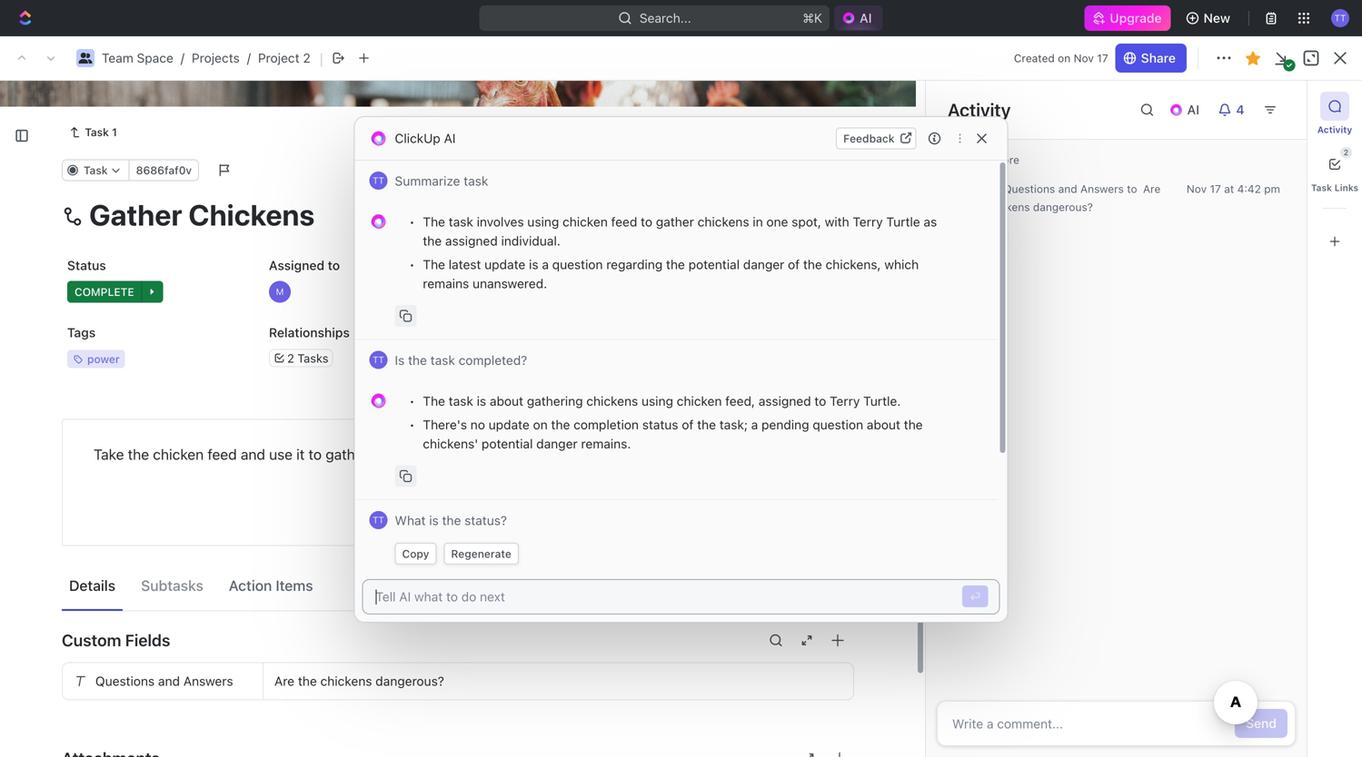 Task type: vqa. For each thing, say whether or not it's contained in the screenshot.
Spaces link on the left of the page
no



Task type: locate. For each thing, give the bounding box(es) containing it.
of inside the task involves using chicken feed to gather chickens in one spot, with terry turtle as the assigned individual. the latest update is a question regarding the potential danger of the chickens, which remains unanswered.
[[788, 257, 800, 272]]

/
[[181, 50, 184, 65], [247, 50, 251, 65], [385, 50, 389, 65]]

0 horizontal spatial a
[[542, 257, 549, 272]]

gather down to do
[[326, 446, 368, 464]]

0 vertical spatial danger
[[743, 257, 784, 272]]

team space link
[[283, 47, 382, 69], [102, 50, 173, 65], [44, 347, 260, 376]]

0 horizontal spatial one
[[476, 446, 501, 464]]

search...
[[640, 10, 691, 25]]

using up "individual."
[[527, 214, 559, 229]]

take the chicken feed and use it to gather the chickens to one spot.
[[94, 446, 538, 464]]

on right created
[[1058, 52, 1071, 65]]

feed left use
[[208, 446, 237, 464]]

one down no
[[476, 446, 501, 464]]

0 vertical spatial activity
[[948, 99, 1011, 120]]

team down tags
[[44, 354, 75, 369]]

1 horizontal spatial team
[[102, 50, 133, 65]]

on inside the task is about gathering chickens using chicken feed, assigned to terry turtle. there's no update on the completion status of the task; a pending question about the chickens' potential danger remains.
[[533, 418, 548, 433]]

1 horizontal spatial team space
[[305, 50, 377, 65]]

1 horizontal spatial nov
[[1187, 183, 1207, 195]]

1 vertical spatial answers
[[183, 674, 233, 689]]

chicken inside the task is about gathering chickens using chicken feed, assigned to terry turtle. there's no update on the completion status of the task; a pending question about the chickens' potential danger remains.
[[677, 394, 722, 409]]

assigned up pending on the right bottom of page
[[759, 394, 811, 409]]

the inside the task is about gathering chickens using chicken feed, assigned to terry turtle. there's no update on the completion status of the task; a pending question about the chickens' potential danger remains.
[[423, 394, 445, 409]]

is
[[395, 353, 405, 368]]

to right it
[[309, 446, 322, 464]]

0 vertical spatial task 1
[[85, 126, 117, 139]]

chickens
[[985, 201, 1030, 214], [698, 214, 749, 229], [586, 394, 638, 409], [397, 446, 455, 464], [320, 674, 372, 689]]

search button
[[1051, 164, 1122, 189]]

0 horizontal spatial space
[[79, 354, 115, 369]]

tt left what
[[373, 515, 384, 526]]

/ right projects 'link'
[[247, 50, 251, 65]]

0 horizontal spatial task 1 link
[[62, 121, 124, 143]]

2 vertical spatial add
[[366, 380, 390, 395]]

assigned up "latest"
[[445, 234, 498, 249]]

chicken
[[563, 214, 608, 229], [677, 394, 722, 409], [153, 446, 204, 464]]

1 vertical spatial in
[[339, 258, 350, 270]]

tt left list link
[[373, 175, 384, 186]]

0 horizontal spatial 17
[[1097, 52, 1108, 65]]

team right user group image on the top of the page
[[305, 50, 337, 65]]

add task up unanswered.
[[490, 258, 538, 270]]

in inside the task involves using chicken feed to gather chickens in one spot, with terry turtle as the assigned individual. the latest update is a question regarding the potential danger of the chickens, which remains unanswered.
[[753, 214, 763, 229]]

list
[[408, 169, 430, 184]]

1 vertical spatial 1
[[397, 316, 403, 331]]

2 horizontal spatial is
[[529, 257, 539, 272]]

space right the | at the left of page
[[340, 50, 377, 65]]

tt left the is
[[373, 355, 384, 365]]

0 horizontal spatial of
[[682, 418, 694, 433]]

17 inside task sidebar content section
[[1210, 183, 1221, 195]]

1 horizontal spatial questions
[[1003, 183, 1055, 195]]

/ right the | at the left of page
[[385, 50, 389, 65]]

2 vertical spatial add task button
[[358, 377, 427, 398]]

1 horizontal spatial chicken
[[563, 214, 608, 229]]

1 vertical spatial on
[[533, 418, 548, 433]]

2 vertical spatial is
[[429, 513, 439, 528]]

a down "individual."
[[542, 257, 549, 272]]

project inside team space / projects / project 2 |
[[258, 50, 300, 65]]

team inside team space / projects / project 2 |
[[102, 50, 133, 65]]

danger right the time
[[743, 257, 784, 272]]

and down "fields"
[[158, 674, 180, 689]]

question
[[552, 257, 603, 272], [813, 418, 863, 433]]

team space / projects / project 2 |
[[102, 49, 323, 67]]

task left the is
[[366, 348, 394, 363]]

one left spot,
[[766, 214, 788, 229]]

0 horizontal spatial add task
[[366, 380, 420, 395]]

chicken right take
[[153, 446, 204, 464]]

1 vertical spatial of
[[682, 418, 694, 433]]

clickup ai
[[395, 131, 456, 146]]

subtasks button
[[134, 569, 211, 603]]

2 horizontal spatial chicken
[[677, 394, 722, 409]]

danger down the 'gathering'
[[536, 437, 578, 452]]

inbox
[[44, 126, 75, 141]]

space down tags
[[79, 354, 115, 369]]

question down "individual."
[[552, 257, 603, 272]]

with
[[825, 214, 849, 229]]

assigned
[[445, 234, 498, 249], [759, 394, 811, 409]]

to left turtle.
[[815, 394, 826, 409]]

of down spot,
[[788, 257, 800, 272]]

0 horizontal spatial activity
[[948, 99, 1011, 120]]

1 horizontal spatial answers
[[1080, 183, 1124, 195]]

2 tt from the top
[[373, 355, 384, 365]]

project left the | at the left of page
[[258, 50, 300, 65]]

2 horizontal spatial add task button
[[1220, 110, 1297, 139]]

status?
[[465, 513, 507, 528]]

search
[[1074, 169, 1116, 184]]

0 vertical spatial a
[[542, 257, 549, 272]]

of
[[788, 257, 800, 272], [682, 418, 694, 433]]

0 horizontal spatial team
[[44, 354, 75, 369]]

remains
[[423, 276, 469, 291]]

task 1 link
[[62, 121, 124, 143], [362, 311, 630, 337]]

0 vertical spatial feed
[[611, 214, 637, 229]]

a for is
[[542, 257, 549, 272]]

home
[[44, 95, 78, 110]]

is right what
[[429, 513, 439, 528]]

using
[[527, 214, 559, 229], [642, 394, 673, 409]]

chicken up the regarding
[[563, 214, 608, 229]]

team right user group icon
[[102, 50, 133, 65]]

nov right created
[[1074, 52, 1094, 65]]

dangerous? down custom fields dropdown button
[[376, 674, 444, 689]]

0 horizontal spatial nov
[[1074, 52, 1094, 65]]

the
[[965, 201, 982, 214], [423, 234, 442, 249], [666, 257, 685, 272], [803, 257, 822, 272], [408, 353, 427, 368], [551, 418, 570, 433], [697, 418, 716, 433], [904, 418, 923, 433], [128, 446, 149, 464], [372, 446, 393, 464], [442, 513, 461, 528], [298, 674, 317, 689]]

2 horizontal spatial and
[[1058, 183, 1077, 195]]

1 vertical spatial and
[[241, 446, 265, 464]]

potential down assignees button
[[688, 257, 740, 272]]

are the chickens dangerous?
[[965, 183, 1161, 214], [274, 674, 444, 689]]

tt for what is the status?
[[373, 515, 384, 526]]

list link
[[405, 164, 430, 189]]

0 vertical spatial project
[[258, 50, 300, 65]]

regenerate button
[[444, 543, 519, 565]]

chicken left feed,
[[677, 394, 722, 409]]

team space tree
[[7, 316, 264, 562]]

feed
[[611, 214, 637, 229], [208, 446, 237, 464]]

individual.
[[501, 234, 560, 249]]

to do
[[339, 431, 374, 444]]

0 vertical spatial gather
[[656, 214, 694, 229]]

progress
[[353, 258, 412, 270]]

on
[[1058, 52, 1071, 65], [533, 418, 548, 433]]

are the chickens dangerous? inside are the chickens dangerous? button
[[274, 674, 444, 689]]

team space down tags
[[44, 354, 115, 369]]

project up board
[[315, 109, 397, 139]]

chickens'
[[423, 437, 478, 452]]

1 horizontal spatial space
[[137, 50, 173, 65]]

0 horizontal spatial on
[[533, 418, 548, 433]]

is right 'date'
[[529, 257, 539, 272]]

task sidebar navigation tab list
[[1311, 92, 1359, 256]]

17 left at
[[1210, 183, 1221, 195]]

questions right set
[[1003, 183, 1055, 195]]

team space right user group image on the top of the page
[[305, 50, 377, 65]]

0 horizontal spatial add
[[366, 380, 390, 395]]

assignees button
[[735, 209, 819, 231]]

0 horizontal spatial using
[[527, 214, 559, 229]]

space up home link
[[137, 50, 173, 65]]

of inside the task is about gathering chickens using chicken feed, assigned to terry turtle. there's no update on the completion status of the task; a pending question about the chickens' potential danger remains.
[[682, 418, 694, 433]]

8686faf0v
[[136, 164, 192, 177]]

activity up 2 button
[[1317, 124, 1352, 135]]

feed up the regarding
[[611, 214, 637, 229]]

0 vertical spatial are the chickens dangerous?
[[965, 183, 1161, 214]]

1 horizontal spatial add
[[490, 258, 511, 270]]

task down the is
[[393, 380, 420, 395]]

in left progress
[[339, 258, 350, 270]]

Search tasks... text field
[[1136, 207, 1318, 234]]

1 vertical spatial is
[[477, 394, 486, 409]]

on down the 'gathering'
[[533, 418, 548, 433]]

tt
[[373, 175, 384, 186], [373, 355, 384, 365], [373, 515, 384, 526]]

team space link up the project 2
[[283, 47, 382, 69]]

17 down upgrade link
[[1097, 52, 1108, 65]]

add task up customize
[[1231, 117, 1286, 132]]

task up customize
[[1258, 117, 1286, 132]]

answers inside task sidebar content section
[[1080, 183, 1124, 195]]

task up edit task name text field
[[464, 174, 488, 189]]

0 vertical spatial potential
[[688, 257, 740, 272]]

1 up "task 2"
[[397, 316, 403, 331]]

1 tt from the top
[[373, 175, 384, 186]]

add task button up unanswered.
[[468, 253, 545, 275]]

assignees
[[757, 214, 811, 227]]

is up no
[[477, 394, 486, 409]]

0 horizontal spatial team space
[[44, 354, 115, 369]]

which
[[884, 257, 919, 272]]

task for the task is about gathering chickens using chicken feed, assigned to terry turtle. there's no update on the completion status of the task; a pending question about the chickens' potential danger remains.
[[449, 394, 473, 409]]

1 vertical spatial question
[[813, 418, 863, 433]]

pm
[[1264, 183, 1280, 195]]

task right the is
[[430, 353, 455, 368]]

task;
[[720, 418, 748, 433]]

0 vertical spatial add task
[[1231, 117, 1286, 132]]

to inside task sidebar content section
[[1127, 183, 1137, 195]]

0 vertical spatial add
[[1231, 117, 1255, 132]]

8686faf0v button
[[129, 160, 199, 181]]

sidebar navigation
[[0, 36, 272, 758]]

task right inbox on the left top of page
[[85, 126, 109, 139]]

potential down no
[[482, 437, 533, 452]]

2 horizontal spatial add
[[1231, 117, 1255, 132]]

0 vertical spatial assigned
[[445, 234, 498, 249]]

0 vertical spatial terry
[[853, 214, 883, 229]]

task 1 right inbox on the left top of page
[[85, 126, 117, 139]]

completed?
[[459, 353, 527, 368]]

regarding
[[606, 257, 663, 272]]

2 / from the left
[[247, 50, 251, 65]]

remains.
[[581, 437, 631, 452]]

space inside "tree"
[[79, 354, 115, 369]]

action
[[229, 578, 272, 595]]

what is the status?
[[395, 513, 507, 528]]

1 vertical spatial add task
[[490, 258, 538, 270]]

answers
[[1080, 183, 1124, 195], [183, 674, 233, 689]]

there's
[[423, 418, 467, 433]]

1 horizontal spatial task 1
[[366, 316, 403, 331]]

0 vertical spatial the
[[423, 214, 445, 229]]

add up unanswered.
[[490, 258, 511, 270]]

one
[[766, 214, 788, 229], [476, 446, 501, 464]]

gather up track
[[656, 214, 694, 229]]

1 horizontal spatial task 1 link
[[362, 311, 630, 337]]

using inside the task involves using chicken feed to gather chickens in one spot, with terry turtle as the assigned individual. the latest update is a question regarding the potential danger of the chickens, which remains unanswered.
[[527, 214, 559, 229]]

the up remains
[[423, 257, 445, 272]]

update
[[485, 257, 526, 272], [489, 418, 530, 433]]

1 horizontal spatial /
[[247, 50, 251, 65]]

the down "summarize"
[[423, 214, 445, 229]]

2 vertical spatial chicken
[[153, 446, 204, 464]]

1 vertical spatial one
[[476, 446, 501, 464]]

1 vertical spatial the
[[423, 257, 445, 272]]

about down turtle.
[[867, 418, 900, 433]]

gather
[[656, 214, 694, 229], [326, 446, 368, 464]]

0 horizontal spatial feed
[[208, 446, 237, 464]]

|
[[320, 49, 323, 67]]

customize button
[[1184, 164, 1277, 189]]

0 vertical spatial nov
[[1074, 52, 1094, 65]]

using up status
[[642, 394, 673, 409]]

team inside "tree"
[[44, 354, 75, 369]]

using inside the task is about gathering chickens using chicken feed, assigned to terry turtle. there's no update on the completion status of the task; a pending question about the chickens' potential danger remains.
[[642, 394, 673, 409]]

dangerous? down 'set questions and answers to'
[[1033, 201, 1093, 214]]

add task
[[1231, 117, 1286, 132], [490, 258, 538, 270], [366, 380, 420, 395]]

task 1 up "task 2"
[[366, 316, 403, 331]]

subtasks
[[141, 578, 203, 595]]

questions
[[1003, 183, 1055, 195], [95, 674, 155, 689]]

0 vertical spatial in
[[753, 214, 763, 229]]

team space
[[305, 50, 377, 65], [44, 354, 115, 369]]

customize
[[1207, 169, 1271, 184]]

the inside 'are the chickens dangerous?'
[[965, 201, 982, 214]]

terry inside the task is about gathering chickens using chicken feed, assigned to terry turtle. there's no update on the completion status of the task; a pending question about the chickens' potential danger remains.
[[830, 394, 860, 409]]

task 1 link up 'task 2' link
[[362, 311, 630, 337]]

to left hide
[[1127, 183, 1137, 195]]

question right pending on the right bottom of page
[[813, 418, 863, 433]]

0 horizontal spatial 1
[[112, 126, 117, 139]]

task up there's
[[449, 394, 473, 409]]

chickens inside the task involves using chicken feed to gather chickens in one spot, with terry turtle as the assigned individual. the latest update is a question regarding the potential danger of the chickens, which remains unanswered.
[[698, 214, 749, 229]]

task 1
[[85, 126, 117, 139], [366, 316, 403, 331]]

1 horizontal spatial question
[[813, 418, 863, 433]]

questions inside task sidebar content section
[[1003, 183, 1055, 195]]

3 tt from the top
[[373, 515, 384, 526]]

potential inside the task involves using chicken feed to gather chickens in one spot, with terry turtle as the assigned individual. the latest update is a question regarding the potential danger of the chickens, which remains unanswered.
[[688, 257, 740, 272]]

1 vertical spatial terry
[[830, 394, 860, 409]]

0 vertical spatial answers
[[1080, 183, 1124, 195]]

about down completed?
[[490, 394, 523, 409]]

track time
[[672, 258, 739, 273]]

1 vertical spatial tt
[[373, 355, 384, 365]]

a for task;
[[751, 418, 758, 433]]

automations
[[1206, 50, 1282, 65]]

0 vertical spatial using
[[527, 214, 559, 229]]

0 horizontal spatial add task button
[[358, 377, 427, 398]]

0 horizontal spatial chicken
[[153, 446, 204, 464]]

update right no
[[489, 418, 530, 433]]

add down "task 2"
[[366, 380, 390, 395]]

a inside the task involves using chicken feed to gather chickens in one spot, with terry turtle as the assigned individual. the latest update is a question regarding the potential danger of the chickens, which remains unanswered.
[[542, 257, 549, 272]]

terry left turtle.
[[830, 394, 860, 409]]

task for summarize task
[[464, 174, 488, 189]]

is inside the task is about gathering chickens using chicken feed, assigned to terry turtle. there's no update on the completion status of the task; a pending question about the chickens' potential danger remains.
[[477, 394, 486, 409]]

1 down home link
[[112, 126, 117, 139]]

a inside the task is about gathering chickens using chicken feed, assigned to terry turtle. there's no update on the completion status of the task; a pending question about the chickens' potential danger remains.
[[751, 418, 758, 433]]

1 the from the top
[[423, 214, 445, 229]]

0 horizontal spatial dangerous?
[[376, 674, 444, 689]]

relationships
[[269, 325, 350, 340]]

at
[[1224, 183, 1234, 195]]

add up customize
[[1231, 117, 1255, 132]]

the task is about gathering chickens using chicken feed, assigned to terry turtle. there's no update on the completion status of the task; a pending question about the chickens' potential danger remains.
[[423, 394, 926, 452]]

nov left at
[[1187, 183, 1207, 195]]

0 vertical spatial update
[[485, 257, 526, 272]]

share
[[1141, 50, 1176, 65], [1143, 50, 1178, 65]]

space inside team space / projects / project 2 |
[[137, 50, 173, 65]]

activity inside task sidebar content section
[[948, 99, 1011, 120]]

task sidebar content section
[[925, 81, 1307, 758]]

0 vertical spatial add task button
[[1220, 110, 1297, 139]]

involves
[[477, 214, 524, 229]]

are
[[1143, 183, 1161, 195], [274, 674, 295, 689]]

and left use
[[241, 446, 265, 464]]

is the task completed?
[[395, 353, 527, 368]]

task up "task 2"
[[366, 316, 394, 331]]

0 horizontal spatial assigned
[[445, 234, 498, 249]]

chickens inside button
[[320, 674, 372, 689]]

chicken inside the task involves using chicken feed to gather chickens in one spot, with terry turtle as the assigned individual. the latest update is a question regarding the potential danger of the chickens, which remains unanswered.
[[563, 214, 608, 229]]

0 horizontal spatial about
[[490, 394, 523, 409]]

task left involves
[[449, 214, 473, 229]]

0 vertical spatial dangerous?
[[1033, 201, 1093, 214]]

chickens,
[[826, 257, 881, 272]]

task
[[464, 174, 488, 189], [449, 214, 473, 229], [430, 353, 455, 368], [449, 394, 473, 409]]

1 horizontal spatial feed
[[611, 214, 637, 229]]

the inside button
[[298, 674, 317, 689]]

0 vertical spatial one
[[766, 214, 788, 229]]

update up unanswered.
[[485, 257, 526, 272]]

0 horizontal spatial gather
[[326, 446, 368, 464]]

0 horizontal spatial question
[[552, 257, 603, 272]]

2 inside button
[[1344, 149, 1349, 157]]

add task button up customize
[[1220, 110, 1297, 139]]

team space link down tags
[[44, 347, 260, 376]]

task inside the task involves using chicken feed to gather chickens in one spot, with terry turtle as the assigned individual. the latest update is a question regarding the potential danger of the chickens, which remains unanswered.
[[449, 214, 473, 229]]

1 vertical spatial about
[[867, 418, 900, 433]]

of right status
[[682, 418, 694, 433]]

danger
[[743, 257, 784, 272], [536, 437, 578, 452]]

0 vertical spatial team space
[[305, 50, 377, 65]]

1 horizontal spatial are
[[1143, 183, 1161, 195]]

0 horizontal spatial task 1
[[85, 126, 117, 139]]

chickens inside the task is about gathering chickens using chicken feed, assigned to terry turtle. there's no update on the completion status of the task; a pending question about the chickens' potential danger remains.
[[586, 394, 638, 409]]

in left spot,
[[753, 214, 763, 229]]

set
[[984, 183, 1000, 195]]

terry right with
[[853, 214, 883, 229]]

created
[[1014, 52, 1055, 65]]

the up there's
[[423, 394, 445, 409]]

danger inside the task involves using chicken feed to gather chickens in one spot, with terry turtle as the assigned individual. the latest update is a question regarding the potential danger of the chickens, which remains unanswered.
[[743, 257, 784, 272]]

0 horizontal spatial danger
[[536, 437, 578, 452]]

task inside the task is about gathering chickens using chicken feed, assigned to terry turtle. there's no update on the completion status of the task; a pending question about the chickens' potential danger remains.
[[449, 394, 473, 409]]

task left links
[[1311, 183, 1332, 193]]

3 the from the top
[[423, 394, 445, 409]]

1 horizontal spatial dangerous?
[[1033, 201, 1093, 214]]

1 horizontal spatial one
[[766, 214, 788, 229]]

2 vertical spatial tt
[[373, 515, 384, 526]]

a right task;
[[751, 418, 758, 433]]

automations button
[[1197, 45, 1291, 72]]

activity up set
[[948, 99, 1011, 120]]

a
[[542, 257, 549, 272], [751, 418, 758, 433]]

add task button down the is
[[358, 377, 427, 398]]

1 vertical spatial task 1 link
[[362, 311, 630, 337]]

share button
[[1116, 44, 1187, 73], [1132, 44, 1189, 73]]

add task down the is
[[366, 380, 420, 395]]

gather inside the task involves using chicken feed to gather chickens in one spot, with terry turtle as the assigned individual. the latest update is a question regarding the potential danger of the chickens, which remains unanswered.
[[656, 214, 694, 229]]

nov inside task sidebar content section
[[1187, 183, 1207, 195]]

1 vertical spatial a
[[751, 418, 758, 433]]

terry
[[853, 214, 883, 229], [830, 394, 860, 409]]

2 horizontal spatial add task
[[1231, 117, 1286, 132]]

1 vertical spatial gather
[[326, 446, 368, 464]]

to up the regarding
[[641, 214, 653, 229]]



Task type: describe. For each thing, give the bounding box(es) containing it.
Tell AI what to do next text field
[[376, 588, 950, 607]]

user group image
[[79, 53, 92, 64]]

4:42
[[1237, 183, 1261, 195]]

copy button
[[395, 543, 437, 565]]

dangerous? inside task sidebar content section
[[1033, 201, 1093, 214]]

1 vertical spatial add
[[490, 258, 511, 270]]

0 vertical spatial 1
[[112, 126, 117, 139]]

tt for is the task completed?
[[373, 355, 384, 365]]

tt for summarize task
[[373, 175, 384, 186]]

date
[[498, 258, 526, 273]]

to down no
[[459, 446, 472, 464]]

docs
[[44, 157, 74, 172]]

⌘k
[[803, 10, 822, 25]]

1 vertical spatial feed
[[208, 446, 237, 464]]

fields
[[125, 631, 170, 651]]

one inside the task involves using chicken feed to gather chickens in one spot, with terry turtle as the assigned individual. the latest update is a question regarding the potential danger of the chickens, which remains unanswered.
[[766, 214, 788, 229]]

to inside the task involves using chicken feed to gather chickens in one spot, with terry turtle as the assigned individual. the latest update is a question regarding the potential danger of the chickens, which remains unanswered.
[[641, 214, 653, 229]]

use
[[269, 446, 293, 464]]

gathering
[[527, 394, 583, 409]]

2 the from the top
[[423, 257, 445, 272]]

task down "individual."
[[514, 258, 538, 270]]

are inside 'are the chickens dangerous?'
[[1143, 183, 1161, 195]]

1 horizontal spatial 1
[[397, 316, 403, 331]]

1 share button from the left
[[1116, 44, 1187, 73]]

custom fields button
[[62, 619, 854, 663]]

team space link up home link
[[102, 50, 173, 65]]

projects
[[192, 50, 240, 65]]

1 horizontal spatial on
[[1058, 52, 1071, 65]]

1 vertical spatial project
[[315, 109, 397, 139]]

1 horizontal spatial and
[[241, 446, 265, 464]]

2 button
[[1320, 147, 1352, 179]]

2 horizontal spatial team
[[305, 50, 337, 65]]

questions and answers
[[95, 674, 233, 689]]

assigned inside the task involves using chicken feed to gather chickens in one spot, with terry turtle as the assigned individual. the latest update is a question regarding the potential danger of the chickens, which remains unanswered.
[[445, 234, 498, 249]]

are inside button
[[274, 674, 295, 689]]

team space inside team space "tree"
[[44, 354, 115, 369]]

and inside task sidebar content section
[[1058, 183, 1077, 195]]

1 / from the left
[[181, 50, 184, 65]]

update inside the task is about gathering chickens using chicken feed, assigned to terry turtle. there's no update on the completion status of the task; a pending question about the chickens' potential danger remains.
[[489, 418, 530, 433]]

latest
[[449, 257, 481, 272]]

project 2 link
[[258, 50, 311, 65]]

to right assigned
[[328, 258, 340, 273]]

update inside the task involves using chicken feed to gather chickens in one spot, with terry turtle as the assigned individual. the latest update is a question regarding the potential danger of the chickens, which remains unanswered.
[[485, 257, 526, 272]]

links
[[1335, 183, 1359, 193]]

spot.
[[505, 446, 538, 464]]

Edit task name text field
[[62, 198, 854, 232]]

custom fields
[[62, 631, 170, 651]]

summarize task
[[395, 174, 488, 189]]

is inside the task involves using chicken feed to gather chickens in one spot, with terry turtle as the assigned individual. the latest update is a question regarding the potential danger of the chickens, which remains unanswered.
[[529, 257, 539, 272]]

projects link
[[192, 50, 240, 65]]

2 vertical spatial add task
[[366, 380, 420, 395]]

status
[[642, 418, 678, 433]]

action items button
[[222, 569, 320, 603]]

the for the task is about gathering chickens using chicken feed, assigned to terry turtle. there's no update on the completion status of the task; a pending question about the chickens' potential danger remains.
[[423, 394, 445, 409]]

question inside the task involves using chicken feed to gather chickens in one spot, with terry turtle as the assigned individual. the latest update is a question regarding the potential danger of the chickens, which remains unanswered.
[[552, 257, 603, 272]]

nov 17 at 4:42 pm
[[1187, 183, 1280, 195]]

track
[[672, 258, 706, 273]]

user group image
[[289, 54, 300, 63]]

tasks
[[297, 352, 328, 365]]

created on nov 17
[[1014, 52, 1108, 65]]

docs link
[[7, 150, 264, 179]]

2 inside team space / projects / project 2 |
[[303, 50, 311, 65]]

upgrade
[[1110, 10, 1162, 25]]

project 2
[[315, 109, 423, 139]]

hide button
[[1125, 164, 1180, 189]]

are the chickens dangerous? inside task sidebar content section
[[965, 183, 1161, 214]]

danger inside the task is about gathering chickens using chicken feed, assigned to terry turtle. there's no update on the completion status of the task; a pending question about the chickens' potential danger remains.
[[536, 437, 578, 452]]

1 horizontal spatial add task
[[490, 258, 538, 270]]

2 tasks
[[287, 352, 328, 365]]

are the chickens dangerous? button
[[264, 664, 853, 700]]

dangerous? inside are the chickens dangerous? button
[[376, 674, 444, 689]]

⏎ button
[[962, 586, 988, 608]]

chickens inside 'are the chickens dangerous?'
[[985, 201, 1030, 214]]

assigned
[[269, 258, 324, 273]]

it
[[296, 446, 305, 464]]

2 vertical spatial and
[[158, 674, 180, 689]]

⏎
[[970, 591, 981, 603]]

team space link inside "tree"
[[44, 347, 260, 376]]

assigned to
[[269, 258, 340, 273]]

task inside tab list
[[1311, 183, 1332, 193]]

task for the task involves using chicken feed to gather chickens in one spot, with terry turtle as the assigned individual. the latest update is a question regarding the potential danger of the chickens, which remains unanswered.
[[449, 214, 473, 229]]

status
[[67, 258, 106, 273]]

0 vertical spatial 17
[[1097, 52, 1108, 65]]

upgrade link
[[1084, 5, 1171, 31]]

the for the task involves using chicken feed to gather chickens in one spot, with terry turtle as the assigned individual. the latest update is a question regarding the potential danger of the chickens, which remains unanswered.
[[423, 214, 445, 229]]

details button
[[62, 569, 123, 603]]

task links
[[1311, 183, 1359, 193]]

pending
[[762, 418, 809, 433]]

2 share button from the left
[[1132, 44, 1189, 73]]

board link
[[335, 164, 375, 189]]

items
[[276, 578, 313, 595]]

due
[[471, 258, 495, 273]]

terry inside the task involves using chicken feed to gather chickens in one spot, with terry turtle as the assigned individual. the latest update is a question regarding the potential danger of the chickens, which remains unanswered.
[[853, 214, 883, 229]]

inbox link
[[7, 119, 264, 148]]

question inside the task is about gathering chickens using chicken feed, assigned to terry turtle. there's no update on the completion status of the task; a pending question about the chickens' potential danger remains.
[[813, 418, 863, 433]]

3 / from the left
[[385, 50, 389, 65]]

0 vertical spatial about
[[490, 394, 523, 409]]

board
[[339, 169, 375, 184]]

in progress
[[339, 258, 412, 270]]

completion
[[574, 418, 639, 433]]

feed inside the task involves using chicken feed to gather chickens in one spot, with terry turtle as the assigned individual. the latest update is a question regarding the potential danger of the chickens, which remains unanswered.
[[611, 214, 637, 229]]

set questions and answers to
[[981, 183, 1140, 195]]

feedback button
[[836, 128, 916, 149]]

0 horizontal spatial in
[[339, 258, 350, 270]]

activity inside task sidebar navigation tab list
[[1317, 124, 1352, 135]]

to left do
[[339, 431, 354, 444]]

tags
[[67, 325, 96, 340]]

due date
[[471, 258, 526, 273]]

assigned inside the task is about gathering chickens using chicken feed, assigned to terry turtle. there's no update on the completion status of the task; a pending question about the chickens' potential danger remains.
[[759, 394, 811, 409]]

send
[[1246, 717, 1277, 731]]

turtle.
[[863, 394, 901, 409]]

feedback
[[843, 132, 895, 145]]

do
[[357, 431, 374, 444]]

0 horizontal spatial questions
[[95, 674, 155, 689]]

task 2 link
[[362, 343, 630, 369]]

potential inside the task is about gathering chickens using chicken feed, assigned to terry turtle. there's no update on the completion status of the task; a pending question about the chickens' potential danger remains.
[[482, 437, 533, 452]]

to inside the task is about gathering chickens using chicken feed, assigned to terry turtle. there's no update on the completion status of the task; a pending question about the chickens' potential danger remains.
[[815, 394, 826, 409]]

what
[[395, 513, 426, 528]]

details
[[69, 578, 116, 595]]

as
[[924, 214, 937, 229]]

calendar link
[[460, 164, 518, 189]]

home link
[[7, 88, 264, 117]]

1 share from the left
[[1141, 50, 1176, 65]]

0 vertical spatial task 1 link
[[62, 121, 124, 143]]

new
[[1204, 10, 1230, 25]]

hide
[[1147, 169, 1175, 184]]

custom
[[62, 631, 121, 651]]

2 share from the left
[[1143, 50, 1178, 65]]

copy
[[402, 548, 429, 561]]

1 vertical spatial add task button
[[468, 253, 545, 275]]

the task involves using chicken feed to gather chickens in one spot, with terry turtle as the assigned individual. the latest update is a question regarding the potential danger of the chickens, which remains unanswered.
[[423, 214, 941, 291]]

0 horizontal spatial answers
[[183, 674, 233, 689]]

2 horizontal spatial space
[[340, 50, 377, 65]]

send button
[[1235, 710, 1288, 739]]

summarize
[[395, 174, 460, 189]]



